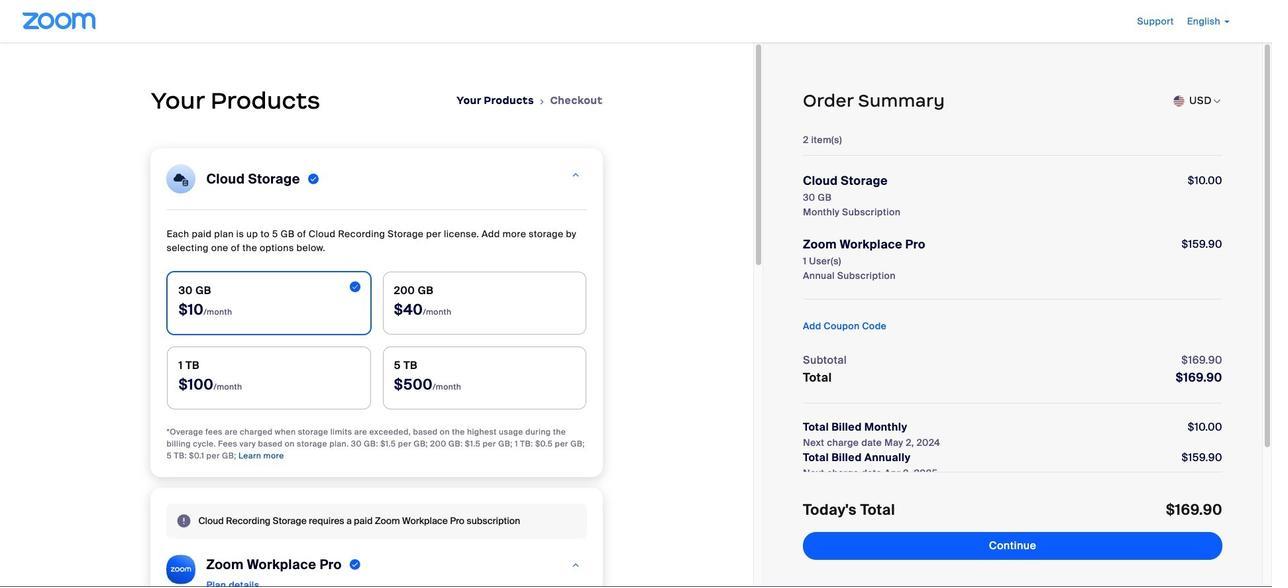 Task type: locate. For each thing, give the bounding box(es) containing it.
alert
[[167, 504, 587, 539]]

breadcrumb navigation
[[457, 94, 603, 109]]

zoom one pro plan image
[[571, 556, 581, 575]]

warning image
[[177, 514, 191, 528]]

1 horizontal spatial success image
[[350, 557, 361, 573]]

zoom logo image
[[23, 13, 95, 29]]

0 horizontal spatial success image
[[308, 171, 319, 187]]

0 vertical spatial success image
[[308, 171, 319, 187]]

show options image
[[1212, 96, 1223, 107]]

success image
[[308, 171, 319, 187], [350, 557, 361, 573]]



Task type: describe. For each thing, give the bounding box(es) containing it.
secure trust image
[[960, 578, 1066, 587]]

select a capacity option group
[[167, 271, 587, 410]]

cloud storage plan image
[[571, 166, 581, 184]]

1 vertical spatial success image
[[350, 557, 361, 573]]

zoom one image
[[167, 555, 196, 585]]

cloud storage icon image
[[167, 164, 196, 194]]

right image
[[538, 95, 546, 109]]



Task type: vqa. For each thing, say whether or not it's contained in the screenshot.
third buy now from right
no



